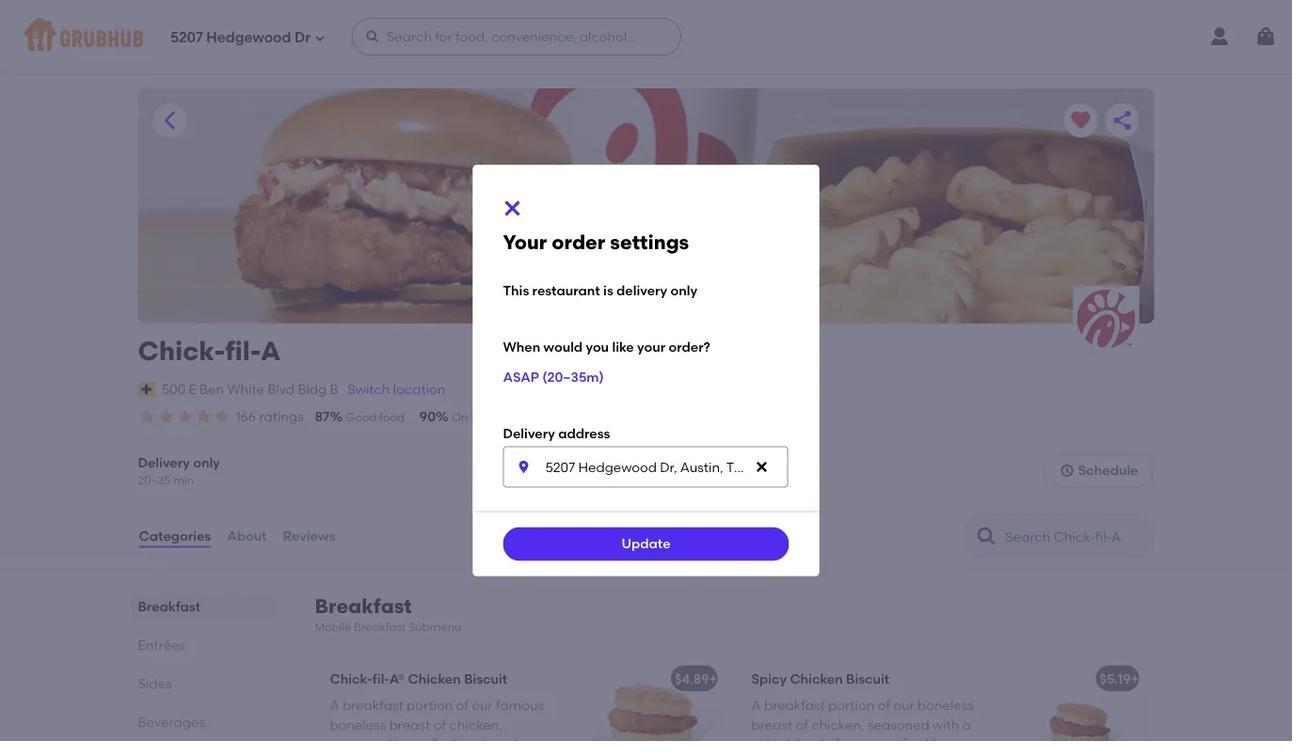 Task type: vqa. For each thing, say whether or not it's contained in the screenshot.
The 'Sopas'
no



Task type: locate. For each thing, give the bounding box(es) containing it.
breakfast up entrées
[[138, 599, 200, 615]]

1 chicken from the left
[[408, 671, 461, 687]]

delivery up 20–35
[[138, 455, 190, 471]]

blvd
[[268, 381, 295, 397]]

fil-
[[225, 336, 260, 367], [373, 671, 389, 687]]

+ for $4.89
[[709, 671, 717, 687]]

you
[[586, 339, 609, 355]]

0 horizontal spatial chicken
[[408, 671, 461, 687]]

1 horizontal spatial chicken
[[790, 671, 843, 687]]

categories button
[[138, 503, 212, 571]]

0 horizontal spatial delivery
[[138, 455, 190, 471]]

your
[[503, 230, 547, 254]]

0 horizontal spatial biscuit
[[464, 671, 508, 687]]

subscription pass image
[[138, 382, 157, 397]]

1 horizontal spatial delivery
[[617, 283, 668, 299]]

delivery inside delivery only 20–35 min
[[138, 455, 190, 471]]

0 horizontal spatial svg image
[[365, 29, 380, 44]]

chick-fil-a
[[138, 336, 281, 367]]

update button
[[503, 527, 789, 561]]

0 vertical spatial chick-
[[138, 336, 225, 367]]

0 horizontal spatial chick-
[[138, 336, 225, 367]]

switch
[[348, 381, 390, 397]]

1 biscuit from the left
[[464, 671, 508, 687]]

svg image left the schedule
[[1060, 463, 1075, 478]]

0 vertical spatial delivery
[[503, 425, 555, 441]]

sides tab
[[138, 674, 270, 694]]

delivery down on time delivery at the bottom left of the page
[[503, 425, 555, 441]]

mobile
[[315, 621, 351, 634]]

bldg
[[298, 381, 327, 397]]

chick-fil-a® chicken biscuit image
[[584, 659, 725, 742]]

on time delivery
[[452, 411, 541, 425]]

sides
[[138, 676, 172, 692]]

1 horizontal spatial delivery
[[503, 425, 555, 441]]

when would you like your order?
[[503, 339, 710, 355]]

schedule button
[[1044, 454, 1154, 488]]

1 horizontal spatial fil-
[[373, 671, 389, 687]]

restaurant
[[532, 283, 600, 299]]

0 vertical spatial svg image
[[365, 29, 380, 44]]

share icon image
[[1111, 109, 1134, 132]]

1 vertical spatial delivery
[[498, 411, 541, 425]]

1 horizontal spatial only
[[671, 283, 698, 299]]

chick-fil-a logo image
[[1074, 286, 1139, 352]]

when
[[503, 339, 540, 355]]

entrées
[[138, 638, 185, 654]]

+
[[709, 671, 717, 687], [1131, 671, 1139, 687]]

chick- up 500
[[138, 336, 225, 367]]

2 biscuit from the left
[[846, 671, 890, 687]]

breakfast up mobile
[[315, 594, 412, 618]]

chick- left 'a®'
[[330, 671, 373, 687]]

1 vertical spatial svg image
[[501, 197, 524, 220]]

breakfast
[[315, 594, 412, 618], [138, 599, 200, 615], [354, 621, 406, 634]]

star icon image
[[138, 408, 157, 426], [157, 408, 176, 426], [176, 408, 194, 426], [194, 408, 213, 426], [213, 408, 232, 426], [213, 408, 232, 426]]

1 vertical spatial only
[[193, 455, 220, 471]]

2 + from the left
[[1131, 671, 1139, 687]]

good
[[346, 411, 377, 425]]

Search Address search field
[[503, 447, 788, 488]]

chick-
[[138, 336, 225, 367], [330, 671, 373, 687]]

on
[[452, 411, 468, 425]]

delivery
[[503, 425, 555, 441], [138, 455, 190, 471]]

delivery right the is on the top left
[[617, 283, 668, 299]]

svg image right the dr at the left top
[[365, 29, 380, 44]]

delivery
[[617, 283, 668, 299], [498, 411, 541, 425]]

beverages
[[138, 715, 205, 731]]

svg image
[[1255, 25, 1277, 48], [314, 32, 326, 44], [516, 460, 531, 475], [754, 460, 769, 475]]

fil- for a
[[225, 336, 260, 367]]

1 horizontal spatial +
[[1131, 671, 1139, 687]]

2 vertical spatial svg image
[[1060, 463, 1075, 478]]

a
[[260, 336, 281, 367]]

1 horizontal spatial biscuit
[[846, 671, 890, 687]]

chicken right spicy
[[790, 671, 843, 687]]

svg image up your
[[501, 197, 524, 220]]

delivery right time
[[498, 411, 541, 425]]

166 ratings
[[236, 409, 304, 425]]

1 horizontal spatial chick-
[[330, 671, 373, 687]]

5207 hedgewood dr
[[170, 29, 311, 46]]

1 vertical spatial fil-
[[373, 671, 389, 687]]

saved restaurant image
[[1070, 109, 1092, 132]]

0 horizontal spatial fil-
[[225, 336, 260, 367]]

breakfast for breakfast mobile breakfast submenu
[[315, 594, 412, 618]]

is
[[603, 283, 613, 299]]

only
[[671, 283, 698, 299], [193, 455, 220, 471]]

1 vertical spatial delivery
[[138, 455, 190, 471]]

dr
[[295, 29, 311, 46]]

chicken right 'a®'
[[408, 671, 461, 687]]

$4.89
[[675, 671, 709, 687]]

biscuit
[[464, 671, 508, 687], [846, 671, 890, 687]]

fil- up 'white' at left
[[225, 336, 260, 367]]

5207
[[170, 29, 203, 46]]

only up min
[[193, 455, 220, 471]]

chicken
[[408, 671, 461, 687], [790, 671, 843, 687]]

only up "order?"
[[671, 283, 698, 299]]

breakfast inside tab
[[138, 599, 200, 615]]

svg image
[[365, 29, 380, 44], [501, 197, 524, 220], [1060, 463, 1075, 478]]

0 horizontal spatial delivery
[[498, 411, 541, 425]]

order
[[552, 230, 605, 254]]

food
[[379, 411, 405, 425]]

0 vertical spatial fil-
[[225, 336, 260, 367]]

1 + from the left
[[709, 671, 717, 687]]

chick- for chick-fil-a
[[138, 336, 225, 367]]

order?
[[669, 339, 710, 355]]

delivery only 20–35 min
[[138, 455, 220, 487]]

delivery for delivery address
[[503, 425, 555, 441]]

asap (20–35m) button
[[503, 360, 604, 394]]

0 horizontal spatial +
[[709, 671, 717, 687]]

b
[[330, 381, 338, 397]]

delivery for delivery only 20–35 min
[[138, 455, 190, 471]]

ratings
[[259, 409, 304, 425]]

svg image inside the main navigation navigation
[[365, 29, 380, 44]]

2 horizontal spatial svg image
[[1060, 463, 1075, 478]]

0 horizontal spatial only
[[193, 455, 220, 471]]

fil- down breakfast mobile breakfast submenu
[[373, 671, 389, 687]]

ben
[[200, 381, 224, 397]]

1 vertical spatial chick-
[[330, 671, 373, 687]]

this
[[503, 283, 529, 299]]

main navigation navigation
[[0, 0, 1292, 73]]



Task type: describe. For each thing, give the bounding box(es) containing it.
white
[[227, 381, 265, 397]]

fil- for a®
[[373, 671, 389, 687]]

hedgewood
[[206, 29, 291, 46]]

entrées tab
[[138, 636, 270, 655]]

a®
[[389, 671, 405, 687]]

only inside delivery only 20–35 min
[[193, 455, 220, 471]]

your order settings
[[503, 230, 689, 254]]

1 horizontal spatial svg image
[[501, 197, 524, 220]]

caret left icon image
[[159, 109, 181, 132]]

spicy chicken biscuit image
[[1006, 659, 1147, 742]]

breakfast tab
[[138, 597, 270, 617]]

like
[[612, 339, 634, 355]]

delivery address
[[503, 425, 610, 441]]

87
[[315, 409, 330, 425]]

this restaurant is delivery only
[[503, 283, 698, 299]]

spicy
[[752, 671, 787, 687]]

$5.19 +
[[1100, 671, 1139, 687]]

$4.89 +
[[675, 671, 717, 687]]

reviews button
[[282, 503, 336, 571]]

500 e ben white blvd bldg b button
[[161, 379, 339, 400]]

500 e ben white blvd bldg b
[[162, 381, 338, 397]]

asap (20–35m)
[[503, 369, 604, 385]]

beverages tab
[[138, 713, 270, 733]]

your
[[637, 339, 666, 355]]

90
[[420, 409, 436, 425]]

schedule
[[1079, 463, 1138, 479]]

min
[[174, 473, 194, 487]]

Search Chick-fil-A search field
[[1004, 528, 1148, 546]]

2 chicken from the left
[[790, 671, 843, 687]]

chick- for chick-fil-a® chicken biscuit
[[330, 671, 373, 687]]

breakfast right mobile
[[354, 621, 406, 634]]

good food
[[346, 411, 405, 425]]

would
[[544, 339, 583, 355]]

0 vertical spatial delivery
[[617, 283, 668, 299]]

saved restaurant button
[[1064, 104, 1098, 137]]

time
[[471, 411, 496, 425]]

search icon image
[[976, 525, 998, 548]]

submenu
[[409, 621, 461, 634]]

switch location
[[348, 381, 446, 397]]

about
[[227, 529, 267, 545]]

location
[[393, 381, 446, 397]]

breakfast for breakfast
[[138, 599, 200, 615]]

(20–35m)
[[542, 369, 604, 385]]

166
[[236, 409, 256, 425]]

reviews
[[283, 529, 335, 545]]

0 vertical spatial only
[[671, 283, 698, 299]]

+ for $5.19
[[1131, 671, 1139, 687]]

chick-fil-a® chicken biscuit
[[330, 671, 508, 687]]

breakfast mobile breakfast submenu
[[315, 594, 461, 634]]

spicy chicken biscuit
[[752, 671, 890, 687]]

switch location button
[[347, 379, 447, 400]]

categories
[[139, 529, 211, 545]]

update
[[622, 536, 671, 552]]

address
[[558, 425, 610, 441]]

settings
[[610, 230, 689, 254]]

$5.19
[[1100, 671, 1131, 687]]

asap
[[503, 369, 539, 385]]

e
[[189, 381, 196, 397]]

20–35
[[138, 473, 171, 487]]

500
[[162, 381, 186, 397]]

about button
[[226, 503, 268, 571]]

svg image inside schedule button
[[1060, 463, 1075, 478]]



